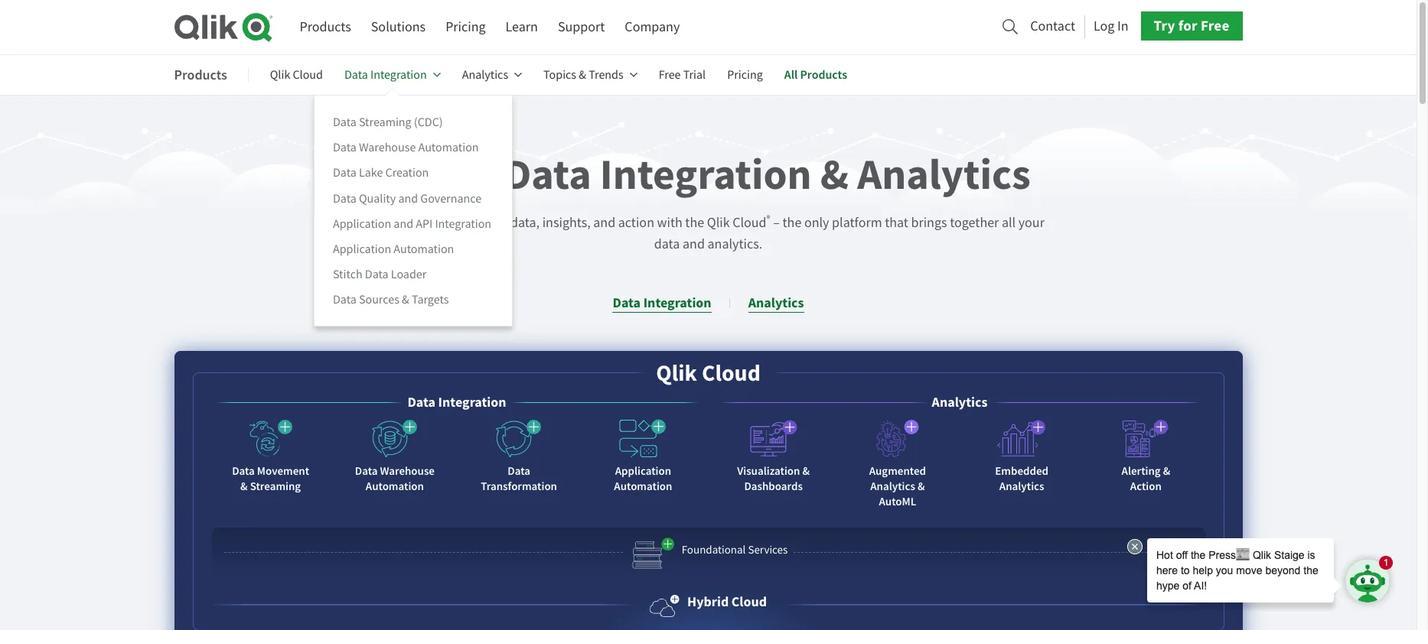 Task type: vqa. For each thing, say whether or not it's contained in the screenshot.
Login image
no



Task type: locate. For each thing, give the bounding box(es) containing it.
& right topics
[[579, 67, 586, 83]]

1 vertical spatial pricing link
[[727, 57, 763, 93]]

in
[[1117, 17, 1129, 35]]

products down go to the home page. image on the left
[[174, 65, 227, 84]]

1 vertical spatial application automation
[[614, 464, 672, 494]]

data integration link
[[344, 57, 441, 93], [613, 294, 712, 313]]

0 vertical spatial data integration
[[344, 67, 427, 83]]

free right the 'for'
[[1201, 16, 1230, 35]]

between
[[458, 214, 508, 232]]

2 vertical spatial qlik
[[656, 358, 697, 389]]

topics & trends link
[[543, 57, 637, 93]]

data
[[654, 236, 680, 253]]

– the only platform that brings together all your data and analytics.
[[654, 214, 1045, 253]]

alerting & action button
[[1092, 413, 1200, 501]]

0 vertical spatial warehouse
[[359, 140, 416, 156]]

free
[[1201, 16, 1230, 35], [659, 67, 681, 83]]

all
[[1002, 214, 1016, 232]]

integration
[[370, 67, 427, 83], [600, 146, 812, 204], [435, 216, 491, 232], [643, 294, 712, 312], [438, 393, 506, 412]]

that
[[885, 214, 908, 232]]

and left api
[[394, 216, 413, 232]]

qlik cloud
[[270, 67, 323, 83], [656, 358, 761, 389]]

close
[[372, 214, 403, 232]]

1 horizontal spatial application automation
[[614, 464, 672, 494]]

automation inside application automation button
[[614, 479, 672, 494]]

pricing inside "products" menu bar
[[727, 67, 763, 83]]

try for free link
[[1141, 12, 1243, 41]]

solutions
[[371, 18, 426, 36]]

application
[[333, 216, 391, 232], [333, 242, 391, 257], [615, 464, 671, 479]]

data warehouse automation
[[333, 140, 479, 156], [355, 464, 435, 494]]

the inside the – the only platform that brings together all your data and analytics.
[[783, 214, 802, 232]]

qlik cloud inside "products" menu bar
[[270, 67, 323, 83]]

qlik main element
[[300, 12, 1243, 41]]

learn
[[506, 18, 538, 36]]

visualization & dashboards
[[737, 464, 810, 494]]

creation
[[385, 166, 429, 181]]

foundational
[[682, 543, 746, 558]]

1 vertical spatial pricing
[[727, 67, 763, 83]]

topics & trends menu
[[314, 95, 513, 327]]

analytics inside augmented analytics & automl
[[870, 479, 915, 494]]

1 horizontal spatial streaming
[[359, 115, 412, 130]]

learn link
[[506, 13, 538, 41]]

data movement & streaming button
[[217, 413, 324, 501]]

0 horizontal spatial the
[[406, 214, 425, 232]]

stitch
[[333, 267, 362, 282]]

free trial
[[659, 67, 706, 83]]

data transformation
[[481, 464, 557, 494]]

trends
[[589, 67, 624, 83]]

2 vertical spatial application
[[615, 464, 671, 479]]

& right 'alerting'
[[1163, 464, 1170, 479]]

all
[[784, 67, 798, 83]]

and
[[398, 191, 418, 206], [593, 214, 615, 232], [394, 216, 413, 232], [683, 236, 705, 253]]

the for – the only platform that brings together all your data and analytics.
[[783, 214, 802, 232]]

pricing left all
[[727, 67, 763, 83]]

0 vertical spatial free
[[1201, 16, 1230, 35]]

& left targets
[[402, 292, 409, 308]]

and left action
[[593, 214, 615, 232]]

0 horizontal spatial qlik
[[270, 67, 290, 83]]

1 horizontal spatial products
[[300, 18, 351, 36]]

menu bar containing products
[[300, 13, 680, 41]]

streaming
[[359, 115, 412, 130], [250, 479, 301, 494]]

the right "with"
[[685, 214, 704, 232]]

data lake creation
[[333, 166, 429, 181]]

data warehouse automation inside the topics & trends menu
[[333, 140, 479, 156]]

products up qlik cloud link
[[300, 18, 351, 36]]

cloud
[[293, 67, 323, 83], [386, 146, 496, 204], [733, 214, 767, 232], [702, 358, 761, 389], [732, 593, 767, 612]]

1 vertical spatial qlik
[[707, 214, 730, 232]]

& inside visualization & dashboards
[[802, 464, 810, 479]]

1 vertical spatial free
[[659, 67, 681, 83]]

analytics link
[[462, 57, 522, 93], [748, 294, 804, 313]]

1 horizontal spatial qlik
[[656, 358, 697, 389]]

application automation link
[[333, 241, 454, 258]]

analytics link down analytics.
[[748, 294, 804, 313]]

free left 'trial'
[[659, 67, 681, 83]]

integration up data transformation button
[[438, 393, 506, 412]]

pricing link left all
[[727, 57, 763, 93]]

data inside data transformation
[[508, 464, 530, 479]]

products for products link
[[300, 18, 351, 36]]

sources
[[359, 292, 399, 308]]

services
[[748, 543, 788, 558]]

1 horizontal spatial pricing link
[[727, 57, 763, 93]]

visualization & dashboards button
[[720, 413, 827, 501]]

1 horizontal spatial free
[[1201, 16, 1230, 35]]

1 vertical spatial data integration link
[[613, 294, 712, 313]]

0 vertical spatial pricing
[[446, 18, 486, 36]]

and right data
[[683, 236, 705, 253]]

action
[[618, 214, 654, 232]]

0 horizontal spatial data integration link
[[344, 57, 441, 93]]

application automation inside the topics & trends menu
[[333, 242, 454, 257]]

hybrid
[[687, 593, 729, 612]]

products link
[[300, 13, 351, 41]]

0 vertical spatial qlik cloud
[[270, 67, 323, 83]]

& right visualization
[[802, 464, 810, 479]]

data integration link down data
[[613, 294, 712, 313]]

& inside 'topics & trends' link
[[579, 67, 586, 83]]

automation inside 'application automation' link
[[394, 242, 454, 257]]

the for close the gaps between data, insights, and action with the qlik cloud ®
[[406, 214, 425, 232]]

trial
[[683, 67, 706, 83]]

1 vertical spatial qlik cloud
[[656, 358, 761, 389]]

& right automl
[[918, 479, 925, 494]]

menu bar
[[300, 13, 680, 41]]

0 horizontal spatial free
[[659, 67, 681, 83]]

integration down the governance
[[435, 216, 491, 232]]

support link
[[558, 13, 605, 41]]

0 horizontal spatial qlik cloud
[[270, 67, 323, 83]]

menu bar inside qlik main element
[[300, 13, 680, 41]]

the left gaps
[[406, 214, 425, 232]]

products for "products" menu bar
[[174, 65, 227, 84]]

all products
[[784, 67, 847, 83]]

1 vertical spatial application
[[333, 242, 391, 257]]

free trial link
[[659, 57, 706, 93]]

& inside the 'alerting & action'
[[1163, 464, 1170, 479]]

warehouse
[[359, 140, 416, 156], [380, 464, 435, 479]]

with
[[657, 214, 683, 232]]

targets
[[412, 292, 449, 308]]

products inside qlik main element
[[300, 18, 351, 36]]

2 horizontal spatial the
[[783, 214, 802, 232]]

the right –
[[783, 214, 802, 232]]

go to the home page. image
[[174, 12, 272, 42]]

company link
[[625, 13, 680, 41]]

1 the from the left
[[406, 214, 425, 232]]

0 horizontal spatial products
[[174, 65, 227, 84]]

all products link
[[784, 57, 847, 93]]

pricing link left learn
[[446, 13, 486, 41]]

0 vertical spatial streaming
[[359, 115, 412, 130]]

application inside button
[[615, 464, 671, 479]]

®
[[767, 213, 770, 225]]

0 horizontal spatial streaming
[[250, 479, 301, 494]]

cloud inside close the gaps between data, insights, and action with the qlik cloud ®
[[733, 214, 767, 232]]

0 vertical spatial analytics link
[[462, 57, 522, 93]]

1 horizontal spatial qlik cloud
[[656, 358, 761, 389]]

2 horizontal spatial products
[[800, 67, 847, 83]]

&
[[579, 67, 586, 83], [820, 146, 849, 204], [402, 292, 409, 308], [802, 464, 810, 479], [1163, 464, 1170, 479], [240, 479, 248, 494], [918, 479, 925, 494]]

brings
[[911, 214, 947, 232]]

data
[[344, 67, 368, 83], [333, 115, 356, 130], [333, 140, 356, 156], [504, 146, 591, 204], [333, 166, 356, 181], [333, 191, 356, 206], [365, 267, 389, 282], [333, 292, 356, 308], [613, 294, 641, 312], [407, 393, 436, 412], [232, 464, 255, 479], [355, 464, 378, 479], [508, 464, 530, 479]]

products right all
[[800, 67, 847, 83]]

data inside data movement & streaming
[[232, 464, 255, 479]]

pricing inside menu bar
[[446, 18, 486, 36]]

1 vertical spatial warehouse
[[380, 464, 435, 479]]

0 horizontal spatial pricing
[[446, 18, 486, 36]]

integration down data
[[643, 294, 712, 312]]

application automation button
[[590, 413, 697, 501]]

analytics inside embedded analytics
[[999, 479, 1044, 494]]

streaming inside data movement & streaming
[[250, 479, 301, 494]]

data sources & targets
[[333, 292, 449, 308]]

alerting & action
[[1122, 464, 1170, 494]]

data sources & targets link
[[333, 291, 449, 308]]

2 the from the left
[[685, 214, 704, 232]]

pricing left learn
[[446, 18, 486, 36]]

3 the from the left
[[783, 214, 802, 232]]

analytics link down learn 'link'
[[462, 57, 522, 93]]

0 vertical spatial application
[[333, 216, 391, 232]]

analytics
[[462, 67, 508, 83], [857, 146, 1031, 204], [748, 294, 804, 312], [932, 393, 988, 412], [870, 479, 915, 494], [999, 479, 1044, 494]]

data integration link up the data streaming (cdc) link
[[344, 57, 441, 93]]

1 vertical spatial data warehouse automation
[[355, 464, 435, 494]]

qlik inside "products" menu bar
[[270, 67, 290, 83]]

2 horizontal spatial qlik
[[707, 214, 730, 232]]

0 horizontal spatial pricing link
[[446, 13, 486, 41]]

1 horizontal spatial the
[[685, 214, 704, 232]]

the
[[406, 214, 425, 232], [685, 214, 704, 232], [783, 214, 802, 232]]

governance
[[420, 191, 481, 206]]

free inside "products" menu bar
[[659, 67, 681, 83]]

gaps
[[428, 214, 455, 232]]

embedded analytics button
[[968, 413, 1075, 501]]

& inside augmented analytics & automl
[[918, 479, 925, 494]]

1 vertical spatial streaming
[[250, 479, 301, 494]]

data integration
[[344, 67, 427, 83], [613, 294, 712, 312], [407, 393, 506, 412]]

pricing link inside "products" menu bar
[[727, 57, 763, 93]]

0 vertical spatial data warehouse automation
[[333, 140, 479, 156]]

& left movement
[[240, 479, 248, 494]]

1 vertical spatial analytics link
[[748, 294, 804, 313]]

0 horizontal spatial application automation
[[333, 242, 454, 257]]

0 vertical spatial qlik
[[270, 67, 290, 83]]

0 vertical spatial application automation
[[333, 242, 454, 257]]

automation inside data warehouse automation button
[[366, 479, 424, 494]]

1 horizontal spatial pricing
[[727, 67, 763, 83]]



Task type: describe. For each thing, give the bounding box(es) containing it.
platform
[[832, 214, 882, 232]]

data streaming (cdc)
[[333, 115, 443, 130]]

streaming inside the data streaming (cdc) link
[[359, 115, 412, 130]]

0 horizontal spatial analytics link
[[462, 57, 522, 93]]

insights,
[[542, 214, 591, 232]]

application and api integration link
[[333, 215, 491, 232]]

data,
[[511, 214, 540, 232]]

free inside qlik main element
[[1201, 16, 1230, 35]]

qlik cloud link
[[270, 57, 323, 93]]

warehouse inside button
[[380, 464, 435, 479]]

pricing for pricing 'link' inside the "products" menu bar
[[727, 67, 763, 83]]

company
[[625, 18, 680, 36]]

automl
[[879, 494, 916, 510]]

0 vertical spatial data integration link
[[344, 57, 441, 93]]

& inside data sources & targets link
[[402, 292, 409, 308]]

warehouse inside the topics & trends menu
[[359, 140, 416, 156]]

stitch data loader link
[[333, 266, 426, 283]]

qlik inside close the gaps between data, insights, and action with the qlik cloud ®
[[707, 214, 730, 232]]

data integration inside "products" menu bar
[[344, 67, 427, 83]]

application for 'application automation' link
[[333, 242, 391, 257]]

1 horizontal spatial analytics link
[[748, 294, 804, 313]]

data warehouse automation button
[[341, 413, 448, 501]]

contact
[[1030, 17, 1075, 35]]

1 horizontal spatial data integration link
[[613, 294, 712, 313]]

1 vertical spatial data integration
[[613, 294, 712, 312]]

& inside data movement & streaming
[[240, 479, 248, 494]]

solutions link
[[371, 13, 426, 41]]

and inside the – the only platform that brings together all your data and analytics.
[[683, 236, 705, 253]]

log in link
[[1094, 14, 1129, 39]]

application and api integration
[[333, 216, 491, 232]]

augmented
[[869, 464, 926, 479]]

data transformation button
[[465, 413, 573, 501]]

transformation
[[481, 479, 557, 494]]

lake
[[359, 166, 383, 181]]

automation inside data warehouse automation link
[[418, 140, 479, 156]]

together
[[950, 214, 999, 232]]

data lake creation link
[[333, 165, 429, 182]]

visualization
[[737, 464, 800, 479]]

dashboards
[[744, 479, 803, 494]]

movement
[[257, 464, 309, 479]]

only
[[804, 214, 829, 232]]

& up only
[[820, 146, 849, 204]]

try for free
[[1154, 16, 1230, 35]]

embedded analytics
[[995, 464, 1049, 494]]

data warehouse automation inside button
[[355, 464, 435, 494]]

and down creation
[[398, 191, 418, 206]]

action
[[1130, 479, 1162, 494]]

quality
[[359, 191, 396, 206]]

integration up "with"
[[600, 146, 812, 204]]

data quality and governance
[[333, 191, 481, 206]]

2 vertical spatial data integration
[[407, 393, 506, 412]]

products menu bar
[[174, 57, 869, 327]]

data quality and governance link
[[333, 190, 481, 207]]

application for application and api integration link
[[333, 216, 391, 232]]

pricing for pricing 'link' to the top
[[446, 18, 486, 36]]

(cdc)
[[414, 115, 443, 130]]

–
[[773, 214, 780, 232]]

stitch data loader
[[333, 267, 426, 282]]

0 vertical spatial pricing link
[[446, 13, 486, 41]]

close the gaps between data, insights, and action with the qlik cloud ®
[[372, 213, 770, 232]]

support
[[558, 18, 605, 36]]

log
[[1094, 17, 1115, 35]]

integration inside application and api integration link
[[435, 216, 491, 232]]

log in
[[1094, 17, 1129, 35]]

contact link
[[1030, 14, 1075, 39]]

analytics inside "products" menu bar
[[462, 67, 508, 83]]

cloud data integration & analytics
[[386, 146, 1031, 204]]

cloud inside "products" menu bar
[[293, 67, 323, 83]]

hybrid cloud
[[687, 593, 767, 612]]

data streaming (cdc) link
[[333, 114, 443, 131]]

data movement & streaming
[[232, 464, 309, 494]]

application automation inside button
[[614, 464, 672, 494]]

foundational services button
[[212, 528, 1205, 579]]

api
[[416, 216, 433, 232]]

topics
[[543, 67, 576, 83]]

embedded
[[995, 464, 1049, 479]]

cloud inside button
[[732, 593, 767, 612]]

augmented analytics & automl button
[[844, 413, 951, 516]]

integration down solutions link
[[370, 67, 427, 83]]

your
[[1019, 214, 1045, 232]]

alerting
[[1122, 464, 1161, 479]]

hybrid cloud button
[[650, 592, 767, 619]]

loader
[[391, 267, 426, 282]]

for
[[1178, 16, 1198, 35]]

try
[[1154, 16, 1175, 35]]

analytics.
[[708, 236, 762, 253]]

foundational services
[[682, 543, 788, 558]]

topics & trends
[[543, 67, 624, 83]]

augmented analytics & automl
[[869, 464, 926, 510]]

and inside close the gaps between data, insights, and action with the qlik cloud ®
[[593, 214, 615, 232]]



